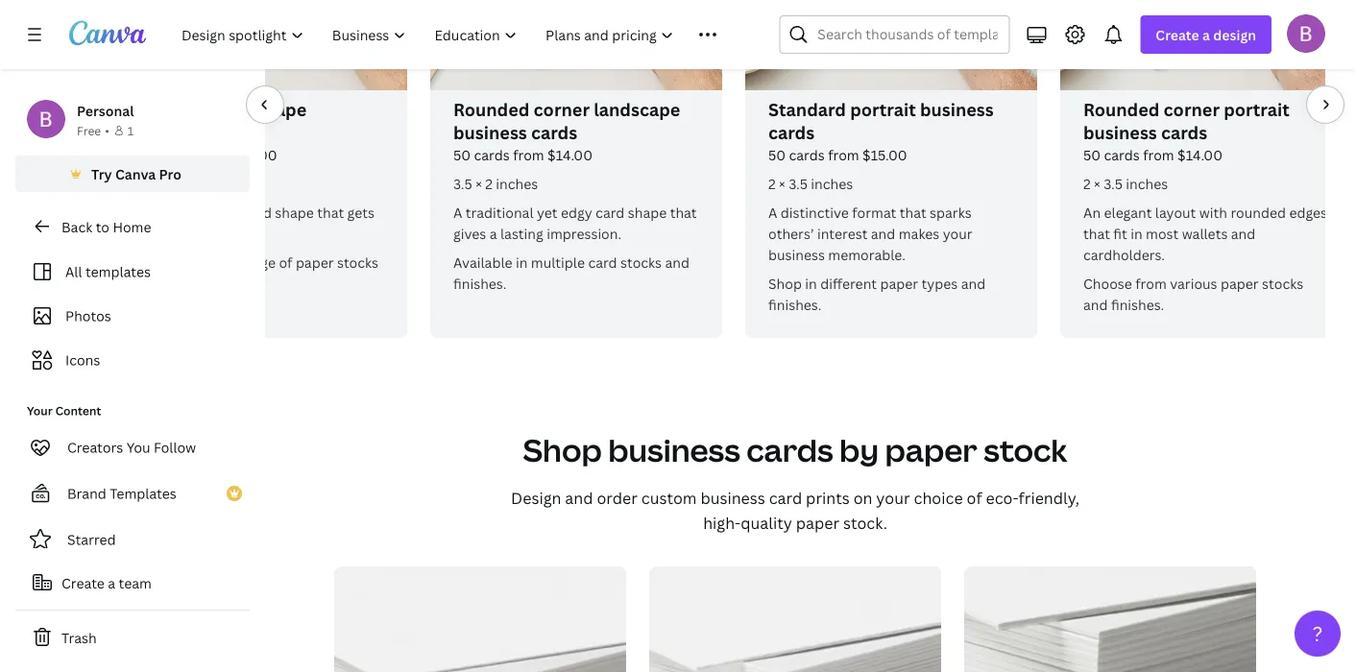 Task type: vqa. For each thing, say whether or not it's contained in the screenshot.


Task type: describe. For each thing, give the bounding box(es) containing it.
trash link
[[15, 619, 250, 657]]

wallets
[[1183, 224, 1228, 243]]

$15.00 for portrait
[[863, 146, 908, 164]]

an elegant layout with rounded edges that fit in most wallets and cardholders.
[[1084, 203, 1328, 264]]

of inside order in a wide range of paper stocks and finish options.
[[279, 253, 293, 271]]

paper inside shop in different paper types and finishes.
[[881, 274, 919, 293]]

all
[[65, 263, 82, 281]]

all templates link
[[27, 254, 238, 290]]

back to home link
[[15, 208, 250, 246]]

bob builder image
[[1288, 14, 1326, 53]]

quality
[[741, 513, 793, 534]]

portrait inside standard portrait business cards 50 cards from $15.00
[[851, 98, 917, 121]]

job
[[163, 224, 184, 243]]

rounded
[[1231, 203, 1287, 222]]

create a team
[[62, 574, 152, 592]]

50 inside standard portrait business cards 50 cards from $15.00
[[769, 146, 786, 164]]

finish
[[166, 274, 202, 293]]

a distinctive format that sparks others' interest and makes your business memorable.
[[769, 203, 973, 264]]

most
[[1147, 224, 1179, 243]]

rounded corner portrait business cards link
[[1084, 98, 1330, 144]]

that inside the an elegant layout with rounded edges that fit in most wallets and cardholders.
[[1084, 224, 1111, 243]]

icons link
[[27, 342, 238, 379]]

× for standard portrait business cards
[[779, 174, 786, 193]]

creators
[[67, 439, 123, 457]]

templates
[[85, 263, 151, 281]]

calling
[[197, 203, 240, 222]]

in for rounded corner landscape business cards
[[516, 253, 528, 271]]

elegant
[[1105, 203, 1153, 222]]

starred
[[67, 531, 116, 549]]

2 2 from the left
[[486, 174, 493, 193]]

an
[[1084, 203, 1101, 222]]

$15.00 for landscape
[[233, 146, 277, 164]]

card inside a classic calling card shape that gets the job done.
[[243, 203, 272, 222]]

with
[[1200, 203, 1228, 222]]

back to home
[[62, 218, 151, 236]]

a inside button
[[108, 574, 115, 592]]

types
[[922, 274, 958, 293]]

stock.
[[844, 513, 888, 534]]

distinctive
[[781, 203, 849, 222]]

by
[[840, 430, 879, 471]]

fit
[[1114, 224, 1128, 243]]

create for create a team
[[62, 574, 105, 592]]

card inside a traditional yet edgy card shape that gives a lasting impression.
[[596, 203, 625, 222]]

icons
[[65, 351, 100, 369]]

a inside a traditional yet edgy card shape that gives a lasting impression.
[[490, 224, 497, 243]]

paper inside design and order custom business card prints on your choice of eco-friendly, high-quality paper stock.
[[796, 513, 840, 534]]

business inside rounded corner portrait business cards 50 cards from $14.00
[[1084, 121, 1158, 144]]

creators you follow
[[67, 439, 196, 457]]

paper inside order in a wide range of paper stocks and finish options.
[[296, 253, 334, 271]]

4 2 from the left
[[1084, 174, 1091, 193]]

interest
[[818, 224, 868, 243]]

1 2 from the left
[[170, 174, 178, 193]]

a classic calling card shape that gets the job done.
[[138, 203, 375, 243]]

brand templates
[[67, 485, 177, 503]]

a for standard landscape business cards
[[138, 203, 147, 222]]

rounded corner portrait business cards 50 cards from $14.00
[[1084, 98, 1290, 164]]

traditional
[[466, 203, 534, 222]]

business inside design and order custom business card prints on your choice of eco-friendly, high-quality paper stock.
[[701, 488, 766, 509]]

rounded for rounded corner landscape business cards
[[454, 98, 530, 121]]

that inside a traditional yet edgy card shape that gives a lasting impression.
[[670, 203, 697, 222]]

from inside standard portrait business cards 50 cards from $15.00
[[828, 146, 860, 164]]

3 3.5 from the left
[[789, 174, 808, 193]]

brand templates link
[[15, 475, 250, 513]]

create for create a design
[[1156, 25, 1200, 44]]

shop for shop in different paper types and finishes.
[[769, 274, 802, 293]]

standard landscape business cards image
[[115, 0, 407, 90]]

content
[[55, 403, 101, 419]]

standard portrait business cards link
[[769, 98, 1015, 144]]

deluxe image
[[965, 567, 1257, 673]]

design and order custom business card prints on your choice of eco-friendly, high-quality paper stock.
[[511, 488, 1080, 534]]

various
[[1171, 274, 1218, 293]]

a for standard portrait business cards
[[769, 203, 778, 222]]

corner for landscape
[[534, 98, 590, 121]]

photos link
[[27, 298, 238, 334]]

edges
[[1290, 203, 1328, 222]]

try canva pro
[[91, 165, 182, 183]]

inches for rounded corner portrait business cards
[[1127, 174, 1169, 193]]

impression.
[[547, 224, 622, 243]]

try
[[91, 165, 112, 183]]

try canva pro button
[[15, 156, 250, 192]]

brand
[[67, 485, 106, 503]]

create a design button
[[1141, 15, 1272, 54]]

cardholders.
[[1084, 246, 1166, 264]]

in for standard landscape business cards
[[180, 253, 192, 271]]

custom
[[642, 488, 697, 509]]

choose
[[1084, 274, 1133, 293]]

templates
[[110, 485, 177, 503]]

paper inside choose from various paper stocks and finishes.
[[1221, 274, 1260, 293]]

paper up choice at the right bottom of the page
[[886, 430, 978, 471]]

in inside the an elegant layout with rounded edges that fit in most wallets and cardholders.
[[1131, 224, 1143, 243]]

in for standard portrait business cards
[[806, 274, 818, 293]]

the
[[138, 224, 160, 243]]

inches for rounded corner landscape business cards
[[496, 174, 538, 193]]

standard landscape business cards link
[[138, 98, 384, 144]]

all templates
[[65, 263, 151, 281]]

rounded corner portrait business cards image
[[1061, 0, 1353, 90]]

your
[[27, 403, 53, 419]]

different
[[821, 274, 877, 293]]

and inside shop in different paper types and finishes.
[[962, 274, 986, 293]]

you
[[127, 439, 150, 457]]

card inside design and order custom business card prints on your choice of eco-friendly, high-quality paper stock.
[[769, 488, 803, 509]]

stocks for rounded corner landscape business cards
[[621, 253, 662, 271]]

from inside standard landscape business cards 50 cards from $15.00
[[198, 146, 229, 164]]

portrait inside rounded corner portrait business cards 50 cards from $14.00
[[1225, 98, 1290, 121]]

50 inside rounded corner landscape business cards 50 cards from $14.00
[[454, 146, 471, 164]]

choose from various paper stocks and finishes.
[[1084, 274, 1304, 314]]

prints
[[806, 488, 850, 509]]

$14.00 for portrait
[[1178, 146, 1223, 164]]

sparks
[[930, 203, 972, 222]]

shop for shop business cards by paper stock
[[523, 430, 602, 471]]

shape inside a classic calling card shape that gets the job done.
[[275, 203, 314, 222]]

2 3.5 from the left
[[454, 174, 473, 193]]

premium image
[[650, 567, 942, 673]]

shop in different paper types and finishes.
[[769, 274, 986, 314]]

pro
[[159, 165, 182, 183]]

create a design
[[1156, 25, 1257, 44]]

standard portrait business cards 50 cards from $15.00
[[769, 98, 994, 164]]

rounded corner landscape business cards 50 cards from $14.00
[[454, 98, 681, 164]]

1
[[128, 123, 134, 138]]

canva
[[115, 165, 156, 183]]



Task type: locate. For each thing, give the bounding box(es) containing it.
1 horizontal spatial of
[[967, 488, 983, 509]]

3 50 from the left
[[769, 146, 786, 164]]

0 horizontal spatial shop
[[523, 430, 602, 471]]

finishes. for standard portrait business cards
[[769, 296, 822, 314]]

1 inches from the left
[[181, 174, 223, 193]]

2 $15.00 from the left
[[863, 146, 908, 164]]

of right range
[[279, 253, 293, 271]]

1 horizontal spatial $15.00
[[863, 146, 908, 164]]

and inside order in a wide range of paper stocks and finish options.
[[138, 274, 163, 293]]

card inside available in multiple card stocks and finishes.
[[588, 253, 618, 271]]

stocks inside available in multiple card stocks and finishes.
[[621, 253, 662, 271]]

inches up 'calling'
[[181, 174, 223, 193]]

business inside standard portrait business cards 50 cards from $15.00
[[921, 98, 994, 121]]

a for rounded corner landscape business cards
[[454, 203, 463, 222]]

3.5 up distinctive
[[789, 174, 808, 193]]

multiple
[[531, 253, 585, 271]]

create left 'design'
[[1156, 25, 1200, 44]]

card up impression.
[[596, 203, 625, 222]]

corner down rounded corner landscape business cards image
[[534, 98, 590, 121]]

None search field
[[780, 15, 1010, 54]]

cards
[[216, 121, 262, 144], [531, 121, 578, 144], [769, 121, 815, 144], [1162, 121, 1208, 144], [159, 146, 195, 164], [474, 146, 510, 164], [789, 146, 825, 164], [1105, 146, 1140, 164], [747, 430, 834, 471]]

rounded
[[454, 98, 530, 121], [1084, 98, 1160, 121]]

0 horizontal spatial shape
[[275, 203, 314, 222]]

trash
[[62, 629, 97, 647]]

finishes. down the choose
[[1112, 296, 1165, 314]]

standard portrait business cards image
[[746, 0, 1038, 90]]

50 inside rounded corner portrait business cards 50 cards from $14.00
[[1084, 146, 1101, 164]]

landscape inside standard landscape business cards 50 cards from $15.00
[[220, 98, 307, 121]]

landscape down standard landscape business cards image
[[220, 98, 307, 121]]

a left wide
[[195, 253, 202, 271]]

2 horizontal spatial stocks
[[1263, 274, 1304, 293]]

standard inside standard portrait business cards 50 cards from $15.00
[[769, 98, 847, 121]]

stocks inside order in a wide range of paper stocks and finish options.
[[337, 253, 379, 271]]

from up 'calling'
[[198, 146, 229, 164]]

$14.00 down rounded corner portrait business cards link
[[1178, 146, 1223, 164]]

portrait down 'design'
[[1225, 98, 1290, 121]]

and inside choose from various paper stocks and finishes.
[[1084, 296, 1108, 314]]

creators you follow link
[[15, 429, 250, 467]]

4 3.5 from the left
[[1104, 174, 1123, 193]]

0 horizontal spatial finishes.
[[454, 274, 507, 293]]

2 a from the left
[[454, 203, 463, 222]]

0 horizontal spatial rounded
[[454, 98, 530, 121]]

in left different
[[806, 274, 818, 293]]

2 shape from the left
[[628, 203, 667, 222]]

$15.00 down standard landscape business cards link on the top of page
[[233, 146, 277, 164]]

landscape
[[220, 98, 307, 121], [594, 98, 681, 121]]

landscape down rounded corner landscape business cards image
[[594, 98, 681, 121]]

available in multiple card stocks and finishes.
[[454, 253, 690, 293]]

1 horizontal spatial your
[[943, 224, 973, 243]]

$14.00 down rounded corner landscape business cards "link"
[[548, 146, 593, 164]]

top level navigation element
[[169, 15, 734, 54], [169, 15, 734, 54]]

corner
[[534, 98, 590, 121], [1164, 98, 1220, 121]]

format
[[853, 203, 897, 222]]

3.5 × 2 inches up traditional
[[454, 174, 538, 193]]

2 × 3.5 inches for cards
[[1084, 174, 1169, 193]]

that inside the a distinctive format that sparks others' interest and makes your business memorable.
[[900, 203, 927, 222]]

0 vertical spatial create
[[1156, 25, 1200, 44]]

card down impression.
[[588, 253, 618, 271]]

1 horizontal spatial create
[[1156, 25, 1200, 44]]

1 portrait from the left
[[851, 98, 917, 121]]

portrait down standard portrait business cards image
[[851, 98, 917, 121]]

landscape inside rounded corner landscape business cards 50 cards from $14.00
[[594, 98, 681, 121]]

corner inside rounded corner portrait business cards 50 cards from $14.00
[[1164, 98, 1220, 121]]

paper down prints
[[796, 513, 840, 534]]

2 standard from the left
[[769, 98, 847, 121]]

free •
[[77, 123, 109, 138]]

?
[[1313, 620, 1324, 648]]

1 3.5 × 2 inches from the left
[[138, 174, 223, 193]]

finishes. for rounded corner portrait business cards
[[1112, 296, 1165, 314]]

2 corner from the left
[[1164, 98, 1220, 121]]

high-
[[704, 513, 741, 534]]

3 2 from the left
[[769, 174, 776, 193]]

0 horizontal spatial stocks
[[337, 253, 379, 271]]

3.5 × 2 inches for cards
[[454, 174, 538, 193]]

business up traditional
[[454, 121, 527, 144]]

personal
[[77, 101, 134, 120]]

business up high-
[[701, 488, 766, 509]]

in right fit
[[1131, 224, 1143, 243]]

from down cardholders.
[[1136, 274, 1167, 293]]

$15.00 down standard portrait business cards link
[[863, 146, 908, 164]]

× up an on the right
[[1095, 174, 1101, 193]]

memorable.
[[829, 246, 906, 264]]

finishes. inside available in multiple card stocks and finishes.
[[454, 274, 507, 293]]

paper left types
[[881, 274, 919, 293]]

50
[[138, 146, 156, 164], [454, 146, 471, 164], [769, 146, 786, 164], [1084, 146, 1101, 164]]

others'
[[769, 224, 814, 243]]

Search search field
[[818, 16, 998, 53]]

standard for standard landscape business cards
[[138, 98, 216, 121]]

× for rounded corner landscape business cards
[[476, 174, 482, 193]]

finishes. inside shop in different paper types and finishes.
[[769, 296, 822, 314]]

a inside dropdown button
[[1203, 25, 1211, 44]]

$14.00 inside rounded corner portrait business cards 50 cards from $14.00
[[1178, 146, 1223, 164]]

2 × 3.5 inches up distinctive
[[769, 174, 854, 193]]

rounded corner landscape business cards link
[[454, 98, 700, 144]]

business up 'elegant'
[[1084, 121, 1158, 144]]

1 vertical spatial create
[[62, 574, 105, 592]]

shape inside a traditional yet edgy card shape that gives a lasting impression.
[[628, 203, 667, 222]]

0 horizontal spatial a
[[138, 203, 147, 222]]

from inside rounded corner portrait business cards 50 cards from $14.00
[[1144, 146, 1175, 164]]

1 × from the left
[[161, 174, 167, 193]]

3 a from the left
[[769, 203, 778, 222]]

3.5 left pro
[[138, 174, 157, 193]]

1 corner from the left
[[534, 98, 590, 121]]

1 horizontal spatial standard
[[769, 98, 847, 121]]

stock
[[984, 430, 1068, 471]]

1 shape from the left
[[275, 203, 314, 222]]

of
[[279, 253, 293, 271], [967, 488, 983, 509]]

50 up an on the right
[[1084, 146, 1101, 164]]

shape up range
[[275, 203, 314, 222]]

paper
[[296, 253, 334, 271], [881, 274, 919, 293], [1221, 274, 1260, 293], [886, 430, 978, 471], [796, 513, 840, 534]]

wide
[[206, 253, 236, 271]]

50 up traditional
[[454, 146, 471, 164]]

a up others'
[[769, 203, 778, 222]]

finishes. for rounded corner landscape business cards
[[454, 274, 507, 293]]

0 horizontal spatial corner
[[534, 98, 590, 121]]

0 horizontal spatial portrait
[[851, 98, 917, 121]]

1 a from the left
[[138, 203, 147, 222]]

50 inside standard landscape business cards 50 cards from $15.00
[[138, 146, 156, 164]]

2 horizontal spatial finishes.
[[1112, 296, 1165, 314]]

range
[[239, 253, 276, 271]]

home
[[113, 218, 151, 236]]

inches for standard portrait business cards
[[811, 174, 854, 193]]

business down search "search field"
[[921, 98, 994, 121]]

$14.00 inside rounded corner landscape business cards 50 cards from $14.00
[[548, 146, 593, 164]]

your right on
[[877, 488, 911, 509]]

•
[[105, 123, 109, 138]]

a up gives
[[454, 203, 463, 222]]

1 vertical spatial of
[[967, 488, 983, 509]]

2 2 × 3.5 inches from the left
[[1084, 174, 1169, 193]]

0 horizontal spatial landscape
[[220, 98, 307, 121]]

4 50 from the left
[[1084, 146, 1101, 164]]

shape right edgy
[[628, 203, 667, 222]]

in up finish
[[180, 253, 192, 271]]

0 horizontal spatial of
[[279, 253, 293, 271]]

rounded for rounded corner portrait business cards
[[1084, 98, 1160, 121]]

gets
[[347, 203, 375, 222]]

back
[[62, 218, 92, 236]]

corner down rounded corner portrait business cards image
[[1164, 98, 1220, 121]]

in inside available in multiple card stocks and finishes.
[[516, 253, 528, 271]]

4 inches from the left
[[1127, 174, 1169, 193]]

and inside the a distinctive format that sparks others' interest and makes your business memorable.
[[871, 224, 896, 243]]

50 up distinctive
[[769, 146, 786, 164]]

a inside a classic calling card shape that gets the job done.
[[138, 203, 147, 222]]

2 inches from the left
[[496, 174, 538, 193]]

0 horizontal spatial 3.5 × 2 inches
[[138, 174, 223, 193]]

0 vertical spatial your
[[943, 224, 973, 243]]

1 horizontal spatial portrait
[[1225, 98, 1290, 121]]

inches for standard landscape business cards
[[181, 174, 223, 193]]

1 horizontal spatial stocks
[[621, 253, 662, 271]]

from down standard portrait business cards link
[[828, 146, 860, 164]]

business inside rounded corner landscape business cards 50 cards from $14.00
[[454, 121, 527, 144]]

finishes. down different
[[769, 296, 822, 314]]

2 3.5 × 2 inches from the left
[[454, 174, 538, 193]]

that inside a classic calling card shape that gets the job done.
[[317, 203, 344, 222]]

follow
[[154, 439, 196, 457]]

and inside available in multiple card stocks and finishes.
[[665, 253, 690, 271]]

in inside order in a wide range of paper stocks and finish options.
[[180, 253, 192, 271]]

inches up traditional
[[496, 174, 538, 193]]

team
[[119, 574, 152, 592]]

2 × from the left
[[476, 174, 482, 193]]

rounded inside rounded corner landscape business cards 50 cards from $14.00
[[454, 98, 530, 121]]

a left 'design'
[[1203, 25, 1211, 44]]

$15.00 inside standard portrait business cards 50 cards from $15.00
[[863, 146, 908, 164]]

2 × 3.5 inches up 'elegant'
[[1084, 174, 1169, 193]]

3.5 × 2 inches up classic
[[138, 174, 223, 193]]

design
[[1214, 25, 1257, 44]]

standard for standard portrait business cards
[[769, 98, 847, 121]]

? button
[[1295, 611, 1342, 657]]

1 $14.00 from the left
[[548, 146, 593, 164]]

1 $15.00 from the left
[[233, 146, 277, 164]]

1 vertical spatial shop
[[523, 430, 602, 471]]

1 rounded from the left
[[454, 98, 530, 121]]

× for standard landscape business cards
[[161, 174, 167, 193]]

3.5 × 2 inches
[[138, 174, 223, 193], [454, 174, 538, 193]]

× right canva on the left top of the page
[[161, 174, 167, 193]]

standard image
[[334, 567, 627, 673]]

2 × 3.5 inches
[[769, 174, 854, 193], [1084, 174, 1169, 193]]

1 50 from the left
[[138, 146, 156, 164]]

friendly,
[[1019, 488, 1080, 509]]

your content
[[27, 403, 101, 419]]

a up 'the'
[[138, 203, 147, 222]]

shape
[[275, 203, 314, 222], [628, 203, 667, 222]]

0 horizontal spatial $15.00
[[233, 146, 277, 164]]

2 $14.00 from the left
[[1178, 146, 1223, 164]]

order
[[597, 488, 638, 509]]

create down starred
[[62, 574, 105, 592]]

2 50 from the left
[[454, 146, 471, 164]]

1 2 × 3.5 inches from the left
[[769, 174, 854, 193]]

finishes. down the available
[[454, 274, 507, 293]]

3 × from the left
[[779, 174, 786, 193]]

inches up distinctive
[[811, 174, 854, 193]]

2 up traditional
[[486, 174, 493, 193]]

1 horizontal spatial 2 × 3.5 inches
[[1084, 174, 1169, 193]]

1 standard from the left
[[138, 98, 216, 121]]

create a team button
[[15, 564, 250, 603]]

from down rounded corner portrait business cards link
[[1144, 146, 1175, 164]]

in
[[1131, 224, 1143, 243], [180, 253, 192, 271], [516, 253, 528, 271], [806, 274, 818, 293]]

paper right various on the right top
[[1221, 274, 1260, 293]]

shop
[[769, 274, 802, 293], [523, 430, 602, 471]]

4 × from the left
[[1095, 174, 1101, 193]]

rounded inside rounded corner portrait business cards 50 cards from $14.00
[[1084, 98, 1160, 121]]

edgy
[[561, 203, 593, 222]]

a
[[1203, 25, 1211, 44], [490, 224, 497, 243], [195, 253, 202, 271], [108, 574, 115, 592]]

business down others'
[[769, 246, 825, 264]]

of left eco-
[[967, 488, 983, 509]]

your down sparks
[[943, 224, 973, 243]]

lasting
[[501, 224, 544, 243]]

shop business cards by paper stock
[[523, 430, 1068, 471]]

in down lasting
[[516, 253, 528, 271]]

create inside "create a team" button
[[62, 574, 105, 592]]

of inside design and order custom business card prints on your choice of eco-friendly, high-quality paper stock.
[[967, 488, 983, 509]]

starred link
[[15, 521, 250, 559]]

3.5 up traditional
[[454, 174, 473, 193]]

done.
[[187, 224, 223, 243]]

gives
[[454, 224, 487, 243]]

1 horizontal spatial 3.5 × 2 inches
[[454, 174, 538, 193]]

2 rounded from the left
[[1084, 98, 1160, 121]]

stocks for rounded corner portrait business cards
[[1263, 274, 1304, 293]]

1 horizontal spatial a
[[454, 203, 463, 222]]

2 horizontal spatial a
[[769, 203, 778, 222]]

1 horizontal spatial shape
[[628, 203, 667, 222]]

card up quality
[[769, 488, 803, 509]]

yet
[[537, 203, 558, 222]]

2 portrait from the left
[[1225, 98, 1290, 121]]

a down traditional
[[490, 224, 497, 243]]

standard
[[138, 98, 216, 121], [769, 98, 847, 121]]

paper right range
[[296, 253, 334, 271]]

corner for portrait
[[1164, 98, 1220, 121]]

× for rounded corner portrait business cards
[[1095, 174, 1101, 193]]

business up custom
[[609, 430, 741, 471]]

0 horizontal spatial create
[[62, 574, 105, 592]]

corner inside rounded corner landscape business cards 50 cards from $14.00
[[534, 98, 590, 121]]

1 horizontal spatial rounded
[[1084, 98, 1160, 121]]

0 horizontal spatial $14.00
[[548, 146, 593, 164]]

1 horizontal spatial shop
[[769, 274, 802, 293]]

2 up classic
[[170, 174, 178, 193]]

shop inside shop in different paper types and finishes.
[[769, 274, 802, 293]]

50 up try canva pro
[[138, 146, 156, 164]]

stocks
[[337, 253, 379, 271], [621, 253, 662, 271], [1263, 274, 1304, 293]]

your inside the a distinctive format that sparks others' interest and makes your business memorable.
[[943, 224, 973, 243]]

× up distinctive
[[779, 174, 786, 193]]

standard inside standard landscape business cards 50 cards from $15.00
[[138, 98, 216, 121]]

classic
[[151, 203, 194, 222]]

0 vertical spatial of
[[279, 253, 293, 271]]

your inside design and order custom business card prints on your choice of eco-friendly, high-quality paper stock.
[[877, 488, 911, 509]]

a left team
[[108, 574, 115, 592]]

a inside order in a wide range of paper stocks and finish options.
[[195, 253, 202, 271]]

and inside the an elegant layout with rounded edges that fit in most wallets and cardholders.
[[1232, 224, 1256, 243]]

0 horizontal spatial your
[[877, 488, 911, 509]]

business up pro
[[138, 121, 212, 144]]

1 landscape from the left
[[220, 98, 307, 121]]

0 vertical spatial shop
[[769, 274, 802, 293]]

order
[[138, 253, 176, 271]]

stocks down rounded
[[1263, 274, 1304, 293]]

choice
[[914, 488, 963, 509]]

photos
[[65, 307, 111, 325]]

order in a wide range of paper stocks and finish options.
[[138, 253, 379, 293]]

makes
[[899, 224, 940, 243]]

business inside standard landscape business cards 50 cards from $15.00
[[138, 121, 212, 144]]

standard landscape business cards 50 cards from $15.00
[[138, 98, 307, 164]]

create inside create a design dropdown button
[[1156, 25, 1200, 44]]

rounded corner landscape business cards image
[[431, 0, 723, 90]]

layout
[[1156, 203, 1197, 222]]

1 3.5 from the left
[[138, 174, 157, 193]]

1 horizontal spatial landscape
[[594, 98, 681, 121]]

finishes. inside choose from various paper stocks and finishes.
[[1112, 296, 1165, 314]]

from inside rounded corner landscape business cards 50 cards from $14.00
[[513, 146, 545, 164]]

a inside a traditional yet edgy card shape that gives a lasting impression.
[[454, 203, 463, 222]]

0 horizontal spatial 2 × 3.5 inches
[[769, 174, 854, 193]]

design
[[511, 488, 562, 509]]

1 horizontal spatial $14.00
[[1178, 146, 1223, 164]]

shop up design
[[523, 430, 602, 471]]

stocks down impression.
[[621, 253, 662, 271]]

2 up others'
[[769, 174, 776, 193]]

from down rounded corner landscape business cards "link"
[[513, 146, 545, 164]]

2 × 3.5 inches for 50
[[769, 174, 854, 193]]

0 horizontal spatial standard
[[138, 98, 216, 121]]

card right 'calling'
[[243, 203, 272, 222]]

2
[[170, 174, 178, 193], [486, 174, 493, 193], [769, 174, 776, 193], [1084, 174, 1091, 193]]

in inside shop in different paper types and finishes.
[[806, 274, 818, 293]]

options.
[[205, 274, 258, 293]]

1 vertical spatial your
[[877, 488, 911, 509]]

3 inches from the left
[[811, 174, 854, 193]]

business inside the a distinctive format that sparks others' interest and makes your business memorable.
[[769, 246, 825, 264]]

stocks down gets
[[337, 253, 379, 271]]

a inside the a distinctive format that sparks others' interest and makes your business memorable.
[[769, 203, 778, 222]]

$14.00
[[548, 146, 593, 164], [1178, 146, 1223, 164]]

$15.00 inside standard landscape business cards 50 cards from $15.00
[[233, 146, 277, 164]]

shop down others'
[[769, 274, 802, 293]]

1 horizontal spatial finishes.
[[769, 296, 822, 314]]

$14.00 for landscape
[[548, 146, 593, 164]]

× up traditional
[[476, 174, 482, 193]]

from inside choose from various paper stocks and finishes.
[[1136, 274, 1167, 293]]

stocks inside choose from various paper stocks and finishes.
[[1263, 274, 1304, 293]]

2 up an on the right
[[1084, 174, 1091, 193]]

1 horizontal spatial corner
[[1164, 98, 1220, 121]]

inches up 'elegant'
[[1127, 174, 1169, 193]]

2 landscape from the left
[[594, 98, 681, 121]]

to
[[96, 218, 109, 236]]

from
[[198, 146, 229, 164], [513, 146, 545, 164], [828, 146, 860, 164], [1144, 146, 1175, 164], [1136, 274, 1167, 293]]

and
[[871, 224, 896, 243], [1232, 224, 1256, 243], [665, 253, 690, 271], [138, 274, 163, 293], [962, 274, 986, 293], [1084, 296, 1108, 314], [565, 488, 593, 509]]

inches
[[181, 174, 223, 193], [496, 174, 538, 193], [811, 174, 854, 193], [1127, 174, 1169, 193]]

3.5 × 2 inches for 50
[[138, 174, 223, 193]]

and inside design and order custom business card prints on your choice of eco-friendly, high-quality paper stock.
[[565, 488, 593, 509]]

3.5 up 'elegant'
[[1104, 174, 1123, 193]]



